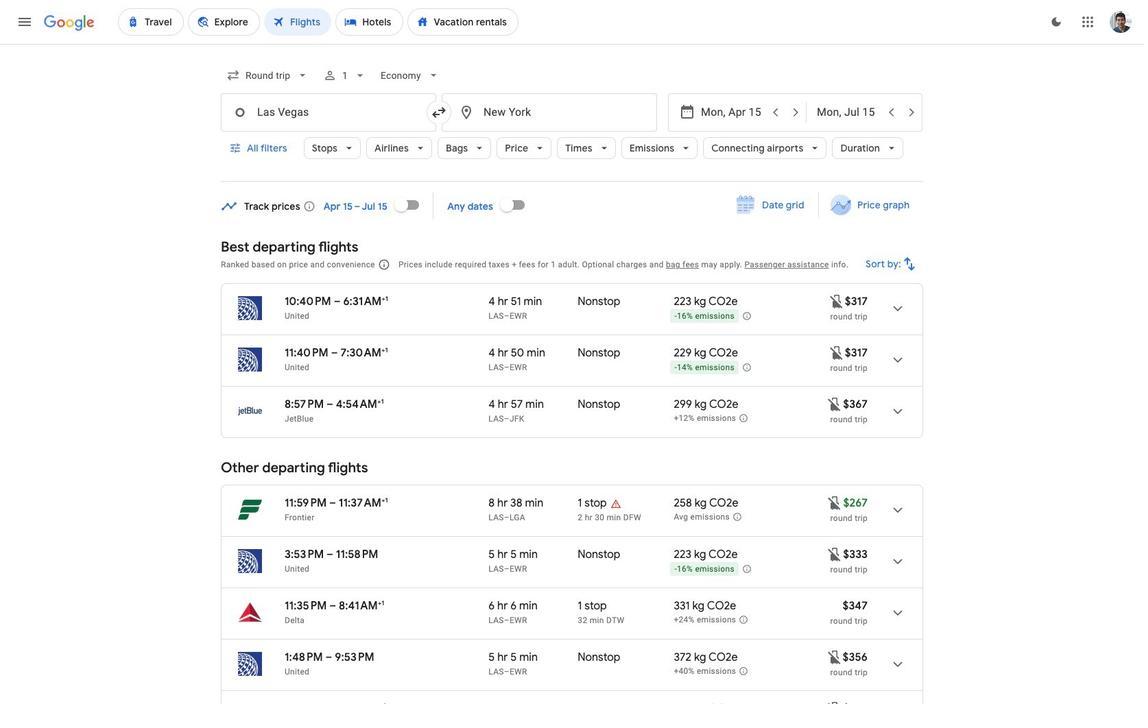 Task type: describe. For each thing, give the bounding box(es) containing it.
nonstop flight. element for total duration 5 hr 5 min. element associated with 'leaves harry reid international airport at 3:53 pm on monday, april 15 and arrives at newark liberty international airport at 11:58 pm on monday, april 15.' element in the left bottom of the page
[[578, 548, 621, 564]]

333 US dollars text field
[[844, 548, 868, 562]]

Arrival time: 6:31 AM on  Tuesday, April 16. text field
[[343, 294, 388, 309]]

this price for this flight doesn't include overhead bin access. if you need a carry-on bag, use the bags filter to update prices. image for '356 us dollars' text box
[[827, 650, 843, 666]]

find the best price region
[[221, 188, 924, 229]]

leaves harry reid international airport at 11:59 pm on monday, april 15 and arrives at laguardia airport at 11:37 am on tuesday, april 16. element
[[285, 496, 388, 511]]

317 US dollars text field
[[845, 295, 868, 309]]

367 US dollars text field
[[844, 398, 868, 412]]

total duration 4 hr 50 min. element
[[489, 347, 578, 362]]

nonstop flight. element for the total duration 4 hr 51 min. element
[[578, 295, 621, 311]]

leaves harry reid international airport at 11:40 pm on monday, april 15 and arrives at newark liberty international airport at 7:30 am on tuesday, april 16. element
[[285, 346, 388, 360]]

347 US dollars text field
[[843, 600, 868, 614]]

flight details. leaves harry reid international airport at 10:40 pm on monday, april 15 and arrives at newark liberty international airport at 6:31 am on tuesday, april 16. image
[[882, 292, 915, 325]]

Arrival time: 9:53 PM. text field
[[335, 651, 375, 665]]

1 1 stop flight. element from the top
[[578, 497, 607, 513]]

leaves harry reid international airport at 8:57 pm on monday, april 15 and arrives at john f. kennedy international airport at 4:54 am on tuesday, april 16. element
[[285, 397, 384, 412]]

Arrival time: 11:37 AM on  Tuesday, April 16. text field
[[339, 496, 388, 511]]

this price for this flight doesn't include overhead bin access. if you need a carry-on bag, use the bags filter to update prices. image for 317 us dollars text box
[[829, 293, 845, 310]]

total duration 4 hr 55 min. element
[[489, 703, 578, 705]]

total duration 8 hr 38 min. element
[[489, 497, 578, 513]]

Where from? text field
[[221, 93, 437, 132]]

Arrival time: 4:54 AM on  Tuesday, April 16. text field
[[336, 397, 384, 412]]

this price for this flight doesn't include overhead bin access. if you need a carry-on bag, use the bags filter to update prices. image for 367 us dollars text box on the right of page
[[827, 396, 844, 413]]

leaves harry reid international airport at 11:35 pm on monday, april 15 and arrives at newark liberty international airport at 8:41 am on tuesday, april 16. element
[[285, 599, 385, 614]]

leaves harry reid international airport at 10:40 pm on monday, april 15 and arrives at newark liberty international airport at 6:31 am on tuesday, april 16. element
[[285, 294, 388, 309]]

Departure time: 3:53 PM. text field
[[285, 548, 324, 562]]

Where to? text field
[[442, 93, 658, 132]]

total duration 5 hr 5 min. element for leaves harry reid international airport at 1:48 pm on monday, april 15 and arrives at newark liberty international airport at 9:53 pm on monday, april 15. element
[[489, 651, 578, 667]]

learn more about ranking image
[[378, 259, 390, 271]]

Arrival time: 7:54 AM on  Tuesday, April 16. text field
[[339, 703, 386, 705]]

total duration 5 hr 5 min. element for 'leaves harry reid international airport at 3:53 pm on monday, april 15 and arrives at newark liberty international airport at 11:58 pm on monday, april 15.' element in the left bottom of the page
[[489, 548, 578, 564]]

Arrival time: 11:58 PM. text field
[[336, 548, 379, 562]]

356 US dollars text field
[[843, 651, 868, 665]]



Task type: locate. For each thing, give the bounding box(es) containing it.
4 nonstop flight. element from the top
[[578, 548, 621, 564]]

nonstop flight. element for total duration 4 hr 50 min. element
[[578, 347, 621, 362]]

317 US dollars text field
[[845, 347, 868, 360]]

total duration 5 hr 5 min. element up total duration 4 hr 55 min. element
[[489, 651, 578, 667]]

1 vertical spatial total duration 5 hr 5 min. element
[[489, 651, 578, 667]]

nonstop flight. element for total duration 5 hr 5 min. element associated with leaves harry reid international airport at 1:48 pm on monday, april 15 and arrives at newark liberty international airport at 9:53 pm on monday, april 15. element
[[578, 651, 621, 667]]

267 US dollars text field
[[844, 497, 868, 511]]

learn more about tracked prices image
[[303, 200, 316, 212]]

1 vertical spatial 1 stop flight. element
[[578, 600, 607, 616]]

main menu image
[[16, 14, 33, 30]]

Return text field
[[817, 94, 881, 131]]

367 US dollars text field
[[844, 703, 868, 705]]

5 nonstop flight. element from the top
[[578, 651, 621, 667]]

Departure time: 11:35 PM. text field
[[285, 600, 327, 614]]

total duration 4 hr 51 min. element
[[489, 295, 578, 311]]

nonstop flight. element for total duration 4 hr 57 min. element
[[578, 398, 621, 414]]

this price for this flight doesn't include overhead bin access. if you need a carry-on bag, use the bags filter to update prices. image for the 267 us dollars text box
[[827, 495, 844, 512]]

2 vertical spatial this price for this flight doesn't include overhead bin access. if you need a carry-on bag, use the bags filter to update prices. image
[[827, 495, 844, 512]]

0 vertical spatial 1 stop flight. element
[[578, 497, 607, 513]]

3 nonstop flight. element from the top
[[578, 398, 621, 414]]

2 total duration 5 hr 5 min. element from the top
[[489, 651, 578, 667]]

total duration 5 hr 5 min. element down 'total duration 8 hr 38 min.' element
[[489, 548, 578, 564]]

this price for this flight doesn't include overhead bin access. if you need a carry-on bag, use the bags filter to update prices. image for 317 us dollars text field
[[829, 345, 845, 361]]

0 vertical spatial this price for this flight doesn't include overhead bin access. if you need a carry-on bag, use the bags filter to update prices. image
[[829, 345, 845, 361]]

2 1 stop flight. element from the top
[[578, 600, 607, 616]]

Departure time: 1:48 PM. text field
[[285, 651, 323, 665]]

this price for this flight doesn't include overhead bin access. if you need a carry-on bag, use the bags filter to update prices. image
[[829, 345, 845, 361], [827, 547, 844, 563], [827, 650, 843, 666]]

1 stop flight. element
[[578, 497, 607, 513], [578, 600, 607, 616]]

leaves harry reid international airport at 1:48 pm on monday, april 15 and arrives at newark liberty international airport at 9:53 pm on monday, april 15. element
[[285, 651, 375, 665]]

1 vertical spatial this price for this flight doesn't include overhead bin access. if you need a carry-on bag, use the bags filter to update prices. image
[[827, 396, 844, 413]]

leaves harry reid international airport at 3:53 pm on monday, april 15 and arrives at newark liberty international airport at 11:58 pm on monday, april 15. element
[[285, 548, 379, 562]]

this price for this flight doesn't include overhead bin access. if you need a carry-on bag, use the bags filter to update prices. image down 317 us dollars text box
[[829, 345, 845, 361]]

1 total duration 5 hr 5 min. element from the top
[[489, 548, 578, 564]]

0 vertical spatial total duration 5 hr 5 min. element
[[489, 548, 578, 564]]

None field
[[221, 63, 315, 88], [376, 63, 446, 88], [221, 63, 315, 88], [376, 63, 446, 88]]

2 vertical spatial this price for this flight doesn't include overhead bin access. if you need a carry-on bag, use the bags filter to update prices. image
[[827, 650, 843, 666]]

0 vertical spatial this price for this flight doesn't include overhead bin access. if you need a carry-on bag, use the bags filter to update prices. image
[[829, 293, 845, 310]]

main content
[[221, 188, 924, 705]]

this price for this flight doesn't include overhead bin access. if you need a carry-on bag, use the bags filter to update prices. image
[[829, 293, 845, 310], [827, 396, 844, 413], [827, 495, 844, 512]]

this price for this flight doesn't include overhead bin access. if you need a carry-on bag, use the bags filter to update prices. image down 347 us dollars text box
[[827, 650, 843, 666]]

loading results progress bar
[[0, 44, 1145, 47]]

this price for this flight doesn't include overhead bin access. if you need a carry-on bag, use the bags filter to update prices. image for 333 us dollars 'text box'
[[827, 547, 844, 563]]

1 vertical spatial this price for this flight doesn't include overhead bin access. if you need a carry-on bag, use the bags filter to update prices. image
[[827, 547, 844, 563]]

Departure time: 10:40 PM. text field
[[285, 295, 331, 309]]

Departure text field
[[701, 94, 765, 131]]

nonstop flight. element
[[578, 295, 621, 311], [578, 347, 621, 362], [578, 398, 621, 414], [578, 548, 621, 564], [578, 651, 621, 667]]

Arrival time: 7:30 AM on  Tuesday, April 16. text field
[[341, 346, 388, 360]]

total duration 6 hr 6 min. element
[[489, 600, 578, 616]]

1 nonstop flight. element from the top
[[578, 295, 621, 311]]

total duration 4 hr 57 min. element
[[489, 398, 578, 414]]

None search field
[[221, 59, 924, 182]]

change appearance image
[[1041, 5, 1073, 38]]

Departure time: 11:59 PM. text field
[[285, 497, 327, 511]]

this price for this flight doesn't include overhead bin access. if you need a carry-on bag, use the bags filter to update prices. image up 347 us dollars text box
[[827, 547, 844, 563]]

Departure time: 8:57 PM. text field
[[285, 398, 324, 412]]

total duration 5 hr 5 min. element
[[489, 548, 578, 564], [489, 651, 578, 667]]

Departure time: 11:40 PM. text field
[[285, 347, 329, 360]]

2 nonstop flight. element from the top
[[578, 347, 621, 362]]

Arrival time: 8:41 AM on  Tuesday, April 16. text field
[[339, 599, 385, 614]]

swap origin and destination. image
[[431, 104, 448, 121]]



Task type: vqa. For each thing, say whether or not it's contained in the screenshot.
Oct
no



